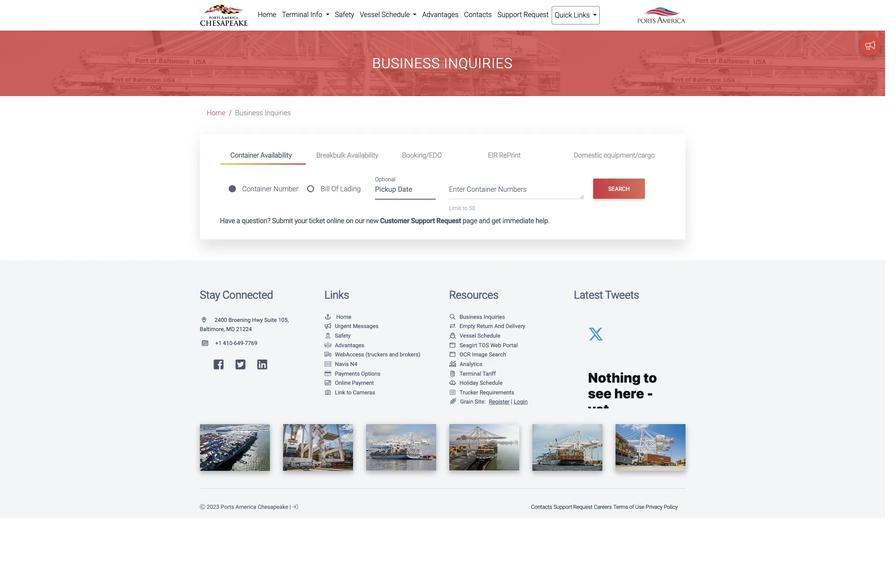 Task type: vqa. For each thing, say whether or not it's contained in the screenshot.
Payments Options
yes



Task type: locate. For each thing, give the bounding box(es) containing it.
| left login on the bottom of the page
[[511, 399, 512, 406]]

1 vertical spatial safety
[[335, 333, 351, 340]]

availability for container availability
[[260, 151, 292, 160]]

1 vertical spatial business
[[235, 109, 263, 117]]

+1 410-649-7769
[[215, 340, 257, 347]]

vessel
[[360, 10, 380, 19], [460, 333, 476, 340]]

webaccess (truckers and brokers) link
[[324, 352, 420, 358]]

urgent
[[335, 324, 351, 330]]

0 vertical spatial links
[[574, 11, 590, 19]]

1 vertical spatial support request link
[[553, 500, 593, 515]]

request left careers
[[573, 504, 592, 511]]

vessel schedule link
[[357, 6, 419, 24], [449, 333, 500, 340]]

2 vertical spatial home
[[336, 314, 351, 321]]

availability for breakbulk availability
[[347, 151, 378, 160]]

portal
[[503, 342, 518, 349]]

search image
[[449, 315, 456, 321]]

navis n4
[[335, 361, 357, 368]]

1 vertical spatial contacts
[[531, 504, 552, 511]]

0 vertical spatial request
[[524, 10, 549, 19]]

1 vertical spatial and
[[389, 352, 398, 358]]

business inquiries link
[[449, 314, 505, 321]]

md
[[226, 327, 235, 333]]

user hard hat image
[[324, 334, 331, 339]]

online payment link
[[324, 380, 374, 387]]

safety link down urgent
[[324, 333, 351, 340]]

schedule for bottom vessel schedule link
[[477, 333, 500, 340]]

trucker requirements
[[460, 390, 514, 396]]

online
[[327, 217, 344, 225]]

domestic equipment/cargo
[[574, 151, 655, 160]]

1 vertical spatial to
[[347, 390, 352, 396]]

1 vertical spatial support
[[411, 217, 435, 225]]

contacts support request careers terms of use privacy policy
[[531, 504, 678, 511]]

seagirt
[[460, 342, 477, 349]]

0 vertical spatial |
[[511, 399, 512, 406]]

grain site: register | login
[[460, 399, 528, 406]]

1 horizontal spatial support
[[497, 10, 522, 19]]

1 horizontal spatial advantages link
[[419, 6, 461, 24]]

quick links
[[555, 11, 591, 19]]

0 horizontal spatial terminal
[[282, 10, 309, 19]]

a
[[236, 217, 240, 225]]

search button
[[593, 179, 645, 199]]

webaccess (truckers and brokers)
[[335, 352, 420, 358]]

limit
[[449, 205, 461, 212]]

1 horizontal spatial availability
[[347, 151, 378, 160]]

reprint
[[499, 151, 521, 160]]

1 vertical spatial vessel
[[460, 333, 476, 340]]

safety down urgent
[[335, 333, 351, 340]]

urgent messages
[[335, 324, 378, 330]]

options
[[361, 371, 380, 377]]

1 horizontal spatial request
[[524, 10, 549, 19]]

2 vertical spatial schedule
[[480, 380, 503, 387]]

link to cameras
[[335, 390, 375, 396]]

terminal tariff
[[460, 371, 496, 377]]

0 horizontal spatial |
[[290, 504, 291, 511]]

and left the get
[[479, 217, 490, 225]]

1 availability from the left
[[260, 151, 292, 160]]

contacts for contacts
[[464, 10, 492, 19]]

availability right breakbulk
[[347, 151, 378, 160]]

0 horizontal spatial business
[[235, 109, 263, 117]]

0 vertical spatial vessel schedule link
[[357, 6, 419, 24]]

0 vertical spatial to
[[463, 205, 468, 212]]

list alt image
[[449, 391, 456, 396]]

on
[[346, 217, 353, 225]]

1 vertical spatial safety link
[[324, 333, 351, 340]]

to right "link"
[[347, 390, 352, 396]]

1 horizontal spatial home link
[[255, 6, 279, 24]]

0 vertical spatial home link
[[255, 6, 279, 24]]

request down limit
[[436, 217, 461, 225]]

1 vertical spatial vessel schedule
[[460, 333, 500, 340]]

login link
[[514, 399, 528, 406]]

1 horizontal spatial search
[[608, 186, 630, 192]]

availability up the container number
[[260, 151, 292, 160]]

terminal inside terminal info link
[[282, 10, 309, 19]]

0 horizontal spatial vessel schedule
[[360, 10, 411, 19]]

0 horizontal spatial contacts
[[464, 10, 492, 19]]

0 horizontal spatial advantages link
[[324, 342, 364, 349]]

bill of lading
[[321, 185, 361, 194]]

0 vertical spatial vessel schedule
[[360, 10, 411, 19]]

2 horizontal spatial home link
[[324, 314, 351, 321]]

booking/edo
[[402, 151, 442, 160]]

0 horizontal spatial support
[[411, 217, 435, 225]]

optional
[[375, 176, 395, 183]]

advantages
[[422, 10, 458, 19], [335, 342, 364, 349]]

1 horizontal spatial links
[[574, 11, 590, 19]]

and left brokers)
[[389, 352, 398, 358]]

support request link left careers
[[553, 500, 593, 515]]

1 vertical spatial advantages
[[335, 342, 364, 349]]

2023 ports america chesapeake |
[[205, 504, 292, 511]]

2400 broening hwy suite 105, baltimore, md 21224
[[200, 317, 289, 333]]

terminal down analytics
[[460, 371, 481, 377]]

0 vertical spatial contacts
[[464, 10, 492, 19]]

stay connected
[[200, 289, 273, 302]]

2 horizontal spatial request
[[573, 504, 592, 511]]

trucker
[[460, 390, 478, 396]]

0 vertical spatial safety
[[335, 10, 354, 19]]

safety right info
[[335, 10, 354, 19]]

| left sign in image
[[290, 504, 291, 511]]

container availability
[[230, 151, 292, 160]]

support request link left quick
[[495, 6, 552, 24]]

1 vertical spatial home link
[[207, 109, 225, 117]]

search down the web
[[489, 352, 506, 358]]

exchange image
[[449, 324, 456, 330]]

1 horizontal spatial terminal
[[460, 371, 481, 377]]

support
[[497, 10, 522, 19], [411, 217, 435, 225], [553, 504, 572, 511]]

0 vertical spatial terminal
[[282, 10, 309, 19]]

0 horizontal spatial to
[[347, 390, 352, 396]]

contacts
[[464, 10, 492, 19], [531, 504, 552, 511]]

2023
[[207, 504, 219, 511]]

0 horizontal spatial request
[[436, 217, 461, 225]]

Enter Container Numbers text field
[[449, 185, 584, 199]]

container up the container number
[[230, 151, 259, 160]]

payments
[[335, 371, 360, 377]]

1 horizontal spatial contacts
[[531, 504, 552, 511]]

inquiries
[[444, 55, 513, 72], [265, 109, 291, 117], [484, 314, 505, 321]]

return
[[477, 324, 493, 330]]

0 vertical spatial advantages
[[422, 10, 458, 19]]

safety link right info
[[332, 6, 357, 24]]

1 vertical spatial |
[[290, 504, 291, 511]]

0 horizontal spatial search
[[489, 352, 506, 358]]

2 vertical spatial business
[[460, 314, 482, 321]]

support request link
[[495, 6, 552, 24], [553, 500, 593, 515]]

1 horizontal spatial and
[[479, 217, 490, 225]]

container for container availability
[[230, 151, 259, 160]]

1 horizontal spatial vessel schedule link
[[449, 333, 500, 340]]

2 vertical spatial request
[[573, 504, 592, 511]]

links up anchor image
[[324, 289, 349, 302]]

0 horizontal spatial links
[[324, 289, 349, 302]]

have a question? submit your ticket online on our new customer support request page and get immediate help.
[[220, 217, 550, 225]]

1 vertical spatial terminal
[[460, 371, 481, 377]]

search
[[608, 186, 630, 192], [489, 352, 506, 358]]

web
[[490, 342, 501, 349]]

1 safety from the top
[[335, 10, 354, 19]]

1 vertical spatial schedule
[[477, 333, 500, 340]]

anchor image
[[324, 315, 331, 321]]

latest tweets
[[574, 289, 639, 302]]

america
[[235, 504, 256, 511]]

quick links link
[[552, 6, 600, 24]]

to
[[463, 205, 468, 212], [347, 390, 352, 396]]

suite
[[264, 317, 277, 324]]

0 horizontal spatial and
[[389, 352, 398, 358]]

1 horizontal spatial business
[[372, 55, 440, 72]]

privacy
[[646, 504, 662, 511]]

help.
[[536, 217, 550, 225]]

0 horizontal spatial vessel
[[360, 10, 380, 19]]

search down domestic equipment/cargo link at top
[[608, 186, 630, 192]]

1 horizontal spatial |
[[511, 399, 512, 406]]

0 horizontal spatial home
[[207, 109, 225, 117]]

limit to 50
[[449, 205, 475, 212]]

safety link for the bottommost advantages link
[[324, 333, 351, 340]]

submit
[[272, 217, 293, 225]]

2 safety from the top
[[335, 333, 351, 340]]

copyright image
[[200, 505, 205, 511]]

payment
[[352, 380, 374, 387]]

+1 410-649-7769 link
[[200, 340, 257, 347]]

0 vertical spatial business
[[372, 55, 440, 72]]

649-
[[234, 340, 245, 347]]

0 horizontal spatial contacts link
[[461, 6, 495, 24]]

linkedin image
[[257, 359, 267, 371]]

container left number
[[242, 185, 272, 194]]

1 horizontal spatial to
[[463, 205, 468, 212]]

numbers
[[498, 185, 527, 194]]

0 horizontal spatial availability
[[260, 151, 292, 160]]

0 vertical spatial search
[[608, 186, 630, 192]]

2 horizontal spatial support
[[553, 504, 572, 511]]

business inquiries
[[372, 55, 513, 72], [235, 109, 291, 117], [460, 314, 505, 321]]

brokers)
[[400, 352, 420, 358]]

0 horizontal spatial home link
[[207, 109, 225, 117]]

immediate
[[502, 217, 534, 225]]

1 vertical spatial home
[[207, 109, 225, 117]]

0 vertical spatial advantages link
[[419, 6, 461, 24]]

0 vertical spatial safety link
[[332, 6, 357, 24]]

1 vertical spatial business inquiries
[[235, 109, 291, 117]]

to left 50
[[463, 205, 468, 212]]

1 horizontal spatial contacts link
[[530, 500, 553, 515]]

0 vertical spatial and
[[479, 217, 490, 225]]

2 availability from the left
[[347, 151, 378, 160]]

browser image
[[449, 343, 456, 349]]

register
[[489, 399, 509, 406]]

0 vertical spatial support request link
[[495, 6, 552, 24]]

terminal left info
[[282, 10, 309, 19]]

1 horizontal spatial vessel schedule
[[460, 333, 500, 340]]

vessel schedule
[[360, 10, 411, 19], [460, 333, 500, 340]]

credit card front image
[[324, 381, 331, 387]]

domestic equipment/cargo link
[[563, 148, 665, 164]]

0 vertical spatial home
[[258, 10, 276, 19]]

hand receiving image
[[324, 343, 331, 349]]

links right quick
[[574, 11, 590, 19]]

request left quick
[[524, 10, 549, 19]]

7769
[[245, 340, 257, 347]]

seagirt tos web portal
[[460, 342, 518, 349]]

bells image
[[449, 381, 456, 387]]

safety
[[335, 10, 354, 19], [335, 333, 351, 340]]



Task type: describe. For each thing, give the bounding box(es) containing it.
file invoice image
[[449, 372, 456, 377]]

1 vertical spatial search
[[489, 352, 506, 358]]

twitter square image
[[236, 359, 245, 371]]

connected
[[222, 289, 273, 302]]

and
[[494, 324, 504, 330]]

grain
[[460, 399, 473, 406]]

1 horizontal spatial home
[[258, 10, 276, 19]]

image
[[472, 352, 487, 358]]

policy
[[664, 504, 678, 511]]

terminal tariff link
[[449, 371, 496, 377]]

question?
[[242, 217, 270, 225]]

phone office image
[[202, 341, 215, 347]]

map marker alt image
[[202, 318, 213, 324]]

container availability link
[[220, 148, 306, 165]]

facebook square image
[[214, 359, 224, 371]]

get
[[491, 217, 501, 225]]

new
[[366, 217, 378, 225]]

schedule for holiday schedule link on the bottom right of the page
[[480, 380, 503, 387]]

0 vertical spatial contacts link
[[461, 6, 495, 24]]

breakbulk availability link
[[306, 148, 392, 164]]

eir reprint
[[488, 151, 521, 160]]

Optional text field
[[375, 183, 436, 200]]

2 vertical spatial business inquiries
[[460, 314, 505, 321]]

home link for urgent messages link
[[324, 314, 351, 321]]

tweets
[[605, 289, 639, 302]]

container up 50
[[467, 185, 497, 194]]

410-
[[223, 340, 234, 347]]

our
[[355, 217, 365, 225]]

terminal for terminal tariff
[[460, 371, 481, 377]]

equipment/cargo
[[604, 151, 655, 160]]

1 vertical spatial links
[[324, 289, 349, 302]]

link to cameras link
[[324, 390, 375, 396]]

50
[[469, 205, 475, 212]]

1 horizontal spatial advantages
[[422, 10, 458, 19]]

breakbulk
[[316, 151, 345, 160]]

login
[[514, 399, 528, 406]]

payments options link
[[324, 371, 380, 377]]

0 vertical spatial business inquiries
[[372, 55, 513, 72]]

analytics
[[460, 361, 482, 368]]

0 horizontal spatial vessel schedule link
[[357, 6, 419, 24]]

2 horizontal spatial home
[[336, 314, 351, 321]]

chesapeake
[[258, 504, 288, 511]]

your
[[295, 217, 307, 225]]

enter
[[449, 185, 465, 194]]

link
[[335, 390, 345, 396]]

safety link for the left vessel schedule link
[[332, 6, 357, 24]]

navis
[[335, 361, 349, 368]]

browser image
[[449, 353, 456, 358]]

1 horizontal spatial support request link
[[553, 500, 593, 515]]

camera image
[[324, 391, 331, 396]]

have
[[220, 217, 235, 225]]

breakbulk availability
[[316, 151, 378, 160]]

holiday
[[460, 380, 478, 387]]

home link for terminal info link
[[255, 6, 279, 24]]

credit card image
[[324, 372, 331, 377]]

105,
[[278, 317, 289, 324]]

ocr image search
[[460, 352, 506, 358]]

seagirt tos web portal link
[[449, 342, 518, 349]]

1 vertical spatial inquiries
[[265, 109, 291, 117]]

customer
[[380, 217, 409, 225]]

baltimore,
[[200, 327, 225, 333]]

truck container image
[[324, 353, 331, 358]]

privacy policy link
[[645, 500, 678, 515]]

analytics image
[[449, 362, 456, 368]]

careers link
[[593, 500, 612, 515]]

contacts for contacts support request careers terms of use privacy policy
[[531, 504, 552, 511]]

0 vertical spatial support
[[497, 10, 522, 19]]

container storage image
[[324, 362, 331, 368]]

delivery
[[506, 324, 525, 330]]

2400 broening hwy suite 105, baltimore, md 21224 link
[[200, 317, 289, 333]]

analytics link
[[449, 361, 482, 368]]

online
[[335, 380, 351, 387]]

1 vertical spatial advantages link
[[324, 342, 364, 349]]

ship image
[[449, 334, 456, 339]]

ports
[[221, 504, 234, 511]]

of
[[629, 504, 634, 511]]

0 vertical spatial inquiries
[[444, 55, 513, 72]]

empty return and delivery link
[[449, 324, 525, 330]]

search inside button
[[608, 186, 630, 192]]

2 vertical spatial support
[[553, 504, 572, 511]]

terminal for terminal info
[[282, 10, 309, 19]]

empty
[[460, 324, 475, 330]]

tariff
[[483, 371, 496, 377]]

1 vertical spatial vessel schedule link
[[449, 333, 500, 340]]

sign in image
[[292, 505, 298, 511]]

0 horizontal spatial support request link
[[495, 6, 552, 24]]

1 vertical spatial contacts link
[[530, 500, 553, 515]]

container for container number
[[242, 185, 272, 194]]

1 vertical spatial request
[[436, 217, 461, 225]]

(truckers
[[366, 352, 388, 358]]

of
[[331, 185, 338, 194]]

online payment
[[335, 380, 374, 387]]

bullhorn image
[[324, 324, 331, 330]]

hwy
[[252, 317, 263, 324]]

terms of use link
[[612, 500, 645, 515]]

support request
[[497, 10, 549, 19]]

holiday schedule
[[460, 380, 503, 387]]

0 vertical spatial vessel
[[360, 10, 380, 19]]

bill
[[321, 185, 330, 194]]

0 vertical spatial schedule
[[382, 10, 410, 19]]

requirements
[[480, 390, 514, 396]]

tos
[[479, 342, 489, 349]]

to for 50
[[463, 205, 468, 212]]

use
[[635, 504, 644, 511]]

2400
[[214, 317, 227, 324]]

to for cameras
[[347, 390, 352, 396]]

number
[[274, 185, 298, 194]]

0 horizontal spatial advantages
[[335, 342, 364, 349]]

1 horizontal spatial vessel
[[460, 333, 476, 340]]

2 vertical spatial inquiries
[[484, 314, 505, 321]]

ocr
[[460, 352, 471, 358]]

terms
[[613, 504, 628, 511]]

2 horizontal spatial business
[[460, 314, 482, 321]]

booking/edo link
[[392, 148, 477, 164]]

wheat image
[[449, 399, 457, 405]]

domestic
[[574, 151, 602, 160]]

stay
[[200, 289, 220, 302]]

resources
[[449, 289, 498, 302]]

+1
[[215, 340, 222, 347]]

info
[[310, 10, 322, 19]]

quick
[[555, 11, 572, 19]]



